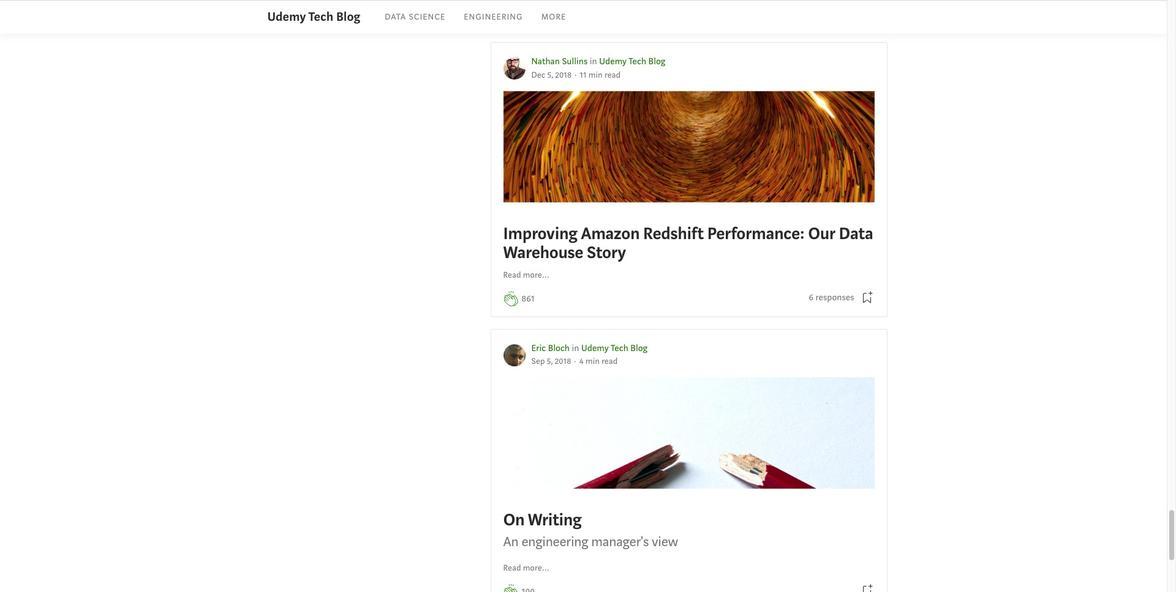 Task type: describe. For each thing, give the bounding box(es) containing it.
read for on writing
[[503, 563, 521, 574]]

read more… for improving amazon redshift performance: our data warehouse story
[[503, 270, 549, 281]]

an
[[503, 534, 518, 551]]

on
[[503, 510, 525, 532]]

in for improving amazon redshift performance: our data warehouse story
[[590, 56, 597, 68]]

read more… for on writing
[[503, 563, 549, 574]]

writing
[[528, 510, 581, 532]]

nathan sullins link
[[531, 56, 588, 68]]

sep 5, 2018 link
[[531, 357, 571, 368]]

read more… link for improving amazon redshift performance: our data warehouse story
[[503, 269, 549, 282]]

science
[[409, 12, 445, 23]]

our
[[808, 223, 835, 245]]

blog for on writing
[[630, 343, 647, 355]]

udemy tech blog link for on writing
[[581, 343, 647, 355]]

engineering
[[464, 12, 523, 23]]

more
[[541, 12, 566, 23]]

amazon
[[581, 223, 640, 245]]

6 responses
[[809, 292, 854, 304]]

more… for improving amazon redshift performance: our data warehouse story
[[523, 270, 549, 281]]

more link
[[541, 12, 566, 23]]

dec 5, 2018
[[531, 70, 572, 81]]

6
[[809, 292, 813, 304]]

nathan sullins in udemy tech blog
[[531, 56, 665, 68]]

5, for improving amazon redshift performance: our data warehouse story
[[547, 70, 553, 81]]

213 button
[[522, 6, 534, 19]]

bloch
[[548, 343, 570, 355]]

in for on writing
[[572, 343, 579, 355]]

improving amazon redshift performance: our data warehouse story link
[[503, 91, 874, 266]]

redshift
[[643, 223, 704, 245]]

2018 for improving amazon redshift performance: our data warehouse story
[[555, 70, 572, 81]]

more… for on writing
[[523, 563, 549, 574]]

data inside improving amazon redshift performance: our data warehouse story
[[839, 223, 873, 245]]

nathan
[[531, 56, 560, 68]]

view
[[652, 534, 678, 551]]

0 horizontal spatial blog
[[336, 8, 360, 25]]



Task type: locate. For each thing, give the bounding box(es) containing it.
5, for on writing
[[547, 357, 553, 368]]

1 vertical spatial udemy tech blog link
[[599, 56, 665, 68]]

1 vertical spatial read more… link
[[503, 563, 549, 576]]

in up 11 min read "image"
[[590, 56, 597, 68]]

data science
[[385, 12, 445, 23]]

tech
[[308, 8, 333, 25], [629, 56, 646, 68], [611, 343, 628, 355]]

1 vertical spatial in
[[572, 343, 579, 355]]

861
[[522, 293, 535, 305]]

2018
[[555, 70, 572, 81], [555, 357, 571, 368]]

eric
[[531, 343, 546, 355]]

1 more… from the top
[[523, 270, 549, 281]]

1 vertical spatial more…
[[523, 563, 549, 574]]

sep 5, 2018
[[531, 357, 571, 368]]

read more… down 'an'
[[503, 563, 549, 574]]

read more… link
[[503, 269, 549, 282], [503, 563, 549, 576]]

udemy tech blog
[[267, 8, 360, 25]]

story
[[587, 242, 626, 264]]

more… down warehouse
[[523, 270, 549, 281]]

manager's
[[591, 534, 649, 551]]

1 read more… link from the top
[[503, 269, 549, 282]]

tech for on writing
[[611, 343, 628, 355]]

udemy inside udemy tech blog link
[[267, 8, 306, 25]]

udemy for on writing
[[581, 343, 609, 355]]

data
[[385, 12, 406, 23], [839, 223, 873, 245]]

read more… link for on writing
[[503, 563, 549, 576]]

1 vertical spatial read more…
[[503, 563, 549, 574]]

213
[[522, 6, 534, 18]]

2 vertical spatial blog
[[630, 343, 647, 355]]

2 vertical spatial tech
[[611, 343, 628, 355]]

data left science
[[385, 12, 406, 23]]

go to the profile of nathan sullins image
[[503, 58, 525, 80]]

0 vertical spatial data
[[385, 12, 406, 23]]

1 vertical spatial blog
[[648, 56, 665, 68]]

eric bloch in udemy tech blog
[[531, 343, 647, 355]]

engineering link
[[464, 12, 523, 23]]

0 horizontal spatial in
[[572, 343, 579, 355]]

2018 down nathan sullins 'link'
[[555, 70, 572, 81]]

0 vertical spatial udemy
[[267, 8, 306, 25]]

go to the profile of eric bloch image
[[503, 345, 525, 367]]

read down 'an'
[[503, 563, 521, 574]]

0 vertical spatial read
[[503, 270, 521, 281]]

1 vertical spatial tech
[[629, 56, 646, 68]]

in right bloch
[[572, 343, 579, 355]]

0 horizontal spatial data
[[385, 12, 406, 23]]

1 read more… from the top
[[503, 270, 549, 281]]

read
[[503, 270, 521, 281], [503, 563, 521, 574]]

5, right sep
[[547, 357, 553, 368]]

1 vertical spatial 5,
[[547, 357, 553, 368]]

1 vertical spatial read
[[503, 563, 521, 574]]

responses
[[816, 292, 854, 304]]

warehouse
[[503, 242, 583, 264]]

2018 down bloch
[[555, 357, 571, 368]]

1 vertical spatial data
[[839, 223, 873, 245]]

sep
[[531, 357, 545, 368]]

5,
[[547, 70, 553, 81], [547, 357, 553, 368]]

read down warehouse
[[503, 270, 521, 281]]

1 horizontal spatial tech
[[611, 343, 628, 355]]

more… down engineering
[[523, 563, 549, 574]]

4 min read image
[[579, 357, 618, 368]]

2 read more… from the top
[[503, 563, 549, 574]]

861 button
[[522, 293, 535, 306]]

blog
[[336, 8, 360, 25], [648, 56, 665, 68], [630, 343, 647, 355]]

improving amazon redshift performance: our data warehouse story
[[503, 223, 873, 264]]

1 vertical spatial udemy
[[599, 56, 627, 68]]

read more… up 861
[[503, 270, 549, 281]]

1 horizontal spatial data
[[839, 223, 873, 245]]

0 vertical spatial read more… link
[[503, 269, 549, 282]]

data science link
[[385, 12, 445, 23]]

0 vertical spatial 2018
[[555, 70, 572, 81]]

6 responses link
[[809, 292, 854, 305]]

udemy tech blog link for improving amazon redshift performance: our data warehouse story
[[599, 56, 665, 68]]

udemy tech blog link
[[267, 8, 360, 27], [599, 56, 665, 68], [581, 343, 647, 355]]

0 vertical spatial read more…
[[503, 270, 549, 281]]

1 read from the top
[[503, 270, 521, 281]]

blog for improving amazon redshift performance: our data warehouse story
[[648, 56, 665, 68]]

0 vertical spatial in
[[590, 56, 597, 68]]

read for improving amazon redshift performance: our data warehouse story
[[503, 270, 521, 281]]

in
[[590, 56, 597, 68], [572, 343, 579, 355]]

2 horizontal spatial tech
[[629, 56, 646, 68]]

performance:
[[707, 223, 804, 245]]

1 horizontal spatial blog
[[630, 343, 647, 355]]

read more… link up 861
[[503, 269, 549, 282]]

1 vertical spatial 2018
[[555, 357, 571, 368]]

tech for improving amazon redshift performance: our data warehouse story
[[629, 56, 646, 68]]

data right our
[[839, 223, 873, 245]]

2 horizontal spatial blog
[[648, 56, 665, 68]]

2 read more… link from the top
[[503, 563, 549, 576]]

0 vertical spatial blog
[[336, 8, 360, 25]]

read more…
[[503, 270, 549, 281], [503, 563, 549, 574]]

udemy
[[267, 8, 306, 25], [599, 56, 627, 68], [581, 343, 609, 355]]

sullins
[[562, 56, 588, 68]]

2 read from the top
[[503, 563, 521, 574]]

engineering
[[522, 534, 588, 551]]

dec 5, 2018 link
[[531, 70, 572, 81]]

read more… link down 'an'
[[503, 563, 549, 576]]

2018 for on writing
[[555, 357, 571, 368]]

2 more… from the top
[[523, 563, 549, 574]]

on writing an engineering manager's view
[[503, 510, 678, 551]]

2 vertical spatial udemy
[[581, 343, 609, 355]]

0 horizontal spatial tech
[[308, 8, 333, 25]]

1 horizontal spatial in
[[590, 56, 597, 68]]

eric bloch link
[[531, 343, 570, 355]]

11 min read image
[[580, 70, 621, 81]]

0 vertical spatial tech
[[308, 8, 333, 25]]

more…
[[523, 270, 549, 281], [523, 563, 549, 574]]

dec
[[531, 70, 545, 81]]

0 vertical spatial udemy tech blog link
[[267, 8, 360, 27]]

udemy for improving amazon redshift performance: our data warehouse story
[[599, 56, 627, 68]]

improving
[[503, 223, 577, 245]]

0 vertical spatial more…
[[523, 270, 549, 281]]

5, right dec
[[547, 70, 553, 81]]

0 vertical spatial 5,
[[547, 70, 553, 81]]

2 vertical spatial udemy tech blog link
[[581, 343, 647, 355]]



Task type: vqa. For each thing, say whether or not it's contained in the screenshot.
'Valuable'
no



